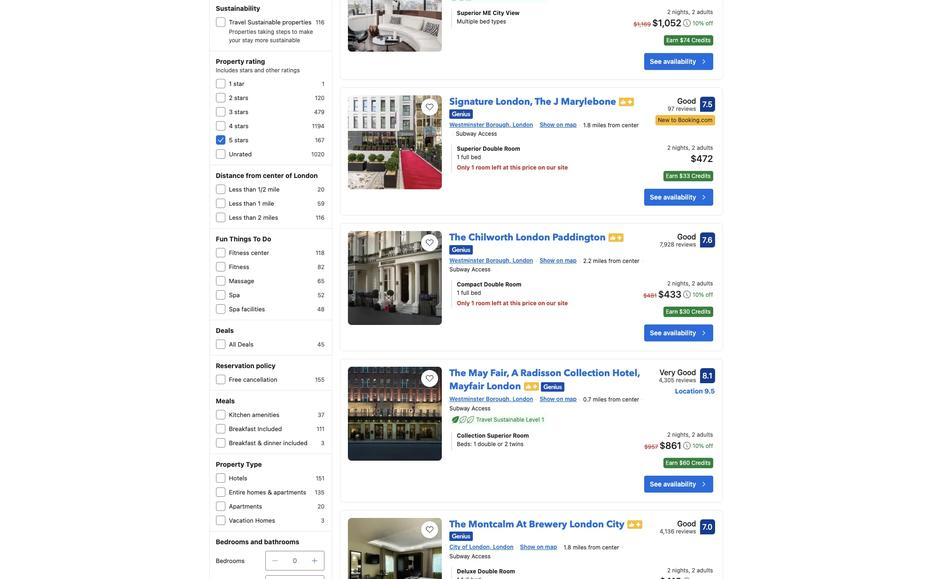 Task type: locate. For each thing, give the bounding box(es) containing it.
room inside the compact double room 1 full bed only 1 room left at this price on our site
[[476, 300, 491, 307]]

2 spa from the top
[[229, 306, 240, 313]]

only inside superior double room 1 full bed only 1 room left at this price on our site
[[457, 164, 470, 171]]

cancellation
[[243, 376, 278, 384]]

double inside the compact double room 1 full bed only 1 room left at this price on our site
[[484, 281, 504, 288]]

1 good from the top
[[678, 97, 697, 105]]

$433
[[659, 289, 682, 300]]

breakfast for breakfast included
[[229, 425, 256, 433]]

room inside superior double room 1 full bed only 1 room left at this price on our site
[[476, 164, 491, 171]]

map for a
[[565, 396, 577, 403]]

multiple
[[457, 18, 479, 25]]

nights for $861
[[673, 431, 689, 439]]

distance
[[216, 172, 244, 180]]

reviews inside "good 4,136 reviews"
[[677, 528, 697, 535]]

double
[[483, 145, 503, 152], [484, 281, 504, 288], [478, 568, 498, 575]]

0 vertical spatial off
[[706, 20, 714, 27]]

nights down 4,136
[[673, 567, 689, 574]]

westminster down signature
[[450, 121, 485, 128]]

spa down massage
[[229, 291, 240, 299]]

from inside 2.2 miles from center subway access
[[609, 257, 621, 264]]

this property is part of our preferred plus program. it's committed to providing outstanding service and excellent value. it'll pay us a higher commission if you make a booking. image
[[609, 234, 624, 242], [524, 383, 539, 391]]

2 inside collection superior room beds: 1 double or 2 twins
[[505, 441, 508, 448]]

& left the dinner at left
[[258, 439, 262, 447]]

reviews for 7.0
[[677, 528, 697, 535]]

0 vertical spatial only
[[457, 164, 470, 171]]

2 price from the top
[[523, 300, 537, 307]]

1 horizontal spatial 1.8
[[584, 122, 591, 129]]

0 vertical spatial full
[[462, 154, 470, 161]]

scored 7.0 element
[[701, 520, 716, 535]]

the left chilworth
[[450, 231, 467, 244]]

show down j
[[540, 121, 555, 128]]

only for the
[[457, 300, 470, 307]]

2 full from the top
[[462, 290, 470, 297]]

room inside superior double room 1 full bed only 1 room left at this price on our site
[[505, 145, 521, 152]]

2 reviews from the top
[[677, 241, 697, 248]]

earn for the chilworth london paddington
[[666, 309, 678, 316]]

2 room from the top
[[476, 300, 491, 307]]

from
[[608, 122, 621, 129], [246, 172, 261, 180], [609, 257, 621, 264], [609, 396, 621, 403], [589, 544, 601, 551]]

0 vertical spatial at
[[503, 164, 509, 171]]

1/2
[[258, 186, 266, 193]]

1 at from the top
[[503, 164, 509, 171]]

1 vertical spatial mile
[[263, 200, 274, 207]]

miles for signature london, the j marylebone
[[593, 122, 607, 129]]

earn for the may fair, a radisson collection hotel, mayfair london
[[666, 460, 678, 467]]

0 horizontal spatial of
[[286, 172, 292, 180]]

property up hotels
[[216, 461, 245, 469]]

5 adults from the top
[[697, 567, 714, 574]]

superior inside superior double room 1 full bed only 1 room left at this price on our site
[[457, 145, 482, 152]]

3 than from the top
[[244, 214, 256, 221]]

borough, up travel sustainable level 1
[[486, 396, 512, 403]]

116 down 59
[[316, 214, 325, 221]]

0 vertical spatial borough,
[[486, 121, 512, 128]]

4 reviews from the top
[[677, 528, 697, 535]]

1 vertical spatial bed
[[471, 154, 481, 161]]

2 westminster borough, london from the top
[[450, 257, 534, 264]]

earn $33 credits
[[666, 173, 711, 180]]

2 horizontal spatial city
[[607, 518, 625, 531]]

0 horizontal spatial 1.8
[[564, 544, 572, 551]]

3 credits from the top
[[692, 309, 711, 316]]

do
[[263, 235, 271, 243]]

2 nights , 2 adults down "good 4,136 reviews"
[[668, 567, 714, 574]]

,
[[689, 9, 691, 16], [689, 144, 691, 152], [689, 280, 691, 287], [689, 431, 691, 439], [689, 567, 691, 574]]

map down marylebone at the top of page
[[565, 121, 577, 128]]

availability down $74
[[664, 58, 697, 66]]

0 vertical spatial good element
[[656, 96, 697, 107]]

1 price from the top
[[523, 164, 537, 171]]

than for 1
[[244, 200, 256, 207]]

0 vertical spatial breakfast
[[229, 425, 256, 433]]

at inside superior double room 1 full bed only 1 room left at this price on our site
[[503, 164, 509, 171]]

on down j
[[557, 121, 564, 128]]

4 good from the top
[[678, 520, 697, 528]]

1 vertical spatial 1.8
[[564, 544, 572, 551]]

full inside the compact double room 1 full bed only 1 room left at this price on our site
[[462, 290, 470, 297]]

the montcalm at brewery london city image
[[348, 518, 442, 580]]

spa for spa
[[229, 291, 240, 299]]

reviews up the location
[[677, 377, 697, 384]]

breakfast down breakfast included at the bottom of the page
[[229, 439, 256, 447]]

1 vertical spatial deals
[[238, 341, 254, 348]]

double for london,
[[483, 145, 503, 152]]

hotels
[[229, 475, 247, 482]]

bedrooms down vacation
[[216, 538, 249, 546]]

included
[[283, 439, 308, 447]]

0 vertical spatial 116
[[316, 19, 325, 26]]

center for the montcalm at brewery london city
[[603, 544, 620, 551]]

site inside superior double room 1 full bed only 1 room left at this price on our site
[[558, 164, 568, 171]]

3 nights from the top
[[673, 280, 689, 287]]

0.7 miles from center subway access
[[450, 396, 640, 412]]

our down compact double room link
[[547, 300, 557, 307]]

the chilworth london paddington
[[450, 231, 606, 244]]

3 availability from the top
[[664, 329, 697, 337]]

signature london, the j marylebone link
[[450, 92, 617, 108]]

2 vertical spatial 3
[[321, 517, 325, 525]]

4 nights from the top
[[673, 431, 689, 439]]

site inside the compact double room 1 full bed only 1 room left at this price on our site
[[558, 300, 568, 307]]

0 vertical spatial room
[[476, 164, 491, 171]]

, for $861
[[689, 431, 691, 439]]

genius discounts available at this property. image
[[450, 109, 473, 119], [450, 109, 473, 119], [450, 245, 473, 255], [450, 245, 473, 255], [541, 383, 565, 392], [541, 383, 565, 392], [450, 532, 473, 542], [450, 532, 473, 542]]

room inside the compact double room 1 full bed only 1 room left at this price on our site
[[506, 281, 522, 288]]

0 vertical spatial of
[[286, 172, 292, 180]]

1 westminster from the top
[[450, 121, 485, 128]]

center for the chilworth london paddington
[[623, 257, 640, 264]]

0 vertical spatial mile
[[268, 186, 280, 193]]

3 , from the top
[[689, 280, 691, 287]]

this property is part of our preferred plus program. it's committed to providing outstanding service and excellent value. it'll pay us a higher commission if you make a booking. image for signature london, the j marylebone
[[620, 98, 635, 106]]

good inside "good 4,136 reviews"
[[678, 520, 697, 528]]

steps
[[276, 28, 291, 35]]

1 than from the top
[[244, 186, 256, 193]]

2 , from the top
[[689, 144, 691, 152]]

7,928
[[660, 241, 675, 248]]

fitness for fitness center
[[229, 249, 250, 257]]

good
[[678, 97, 697, 105], [678, 233, 697, 241], [678, 369, 697, 377], [678, 520, 697, 528]]

subway inside 0.7 miles from center subway access
[[450, 405, 470, 412]]

see availability link down $60
[[645, 476, 714, 493]]

0 vertical spatial 10%
[[693, 20, 705, 27]]

on down compact double room link
[[539, 300, 546, 307]]

this property is part of our preferred plus program. it's committed to providing outstanding service and excellent value. it'll pay us a higher commission if you make a booking. image for the chilworth london paddington
[[609, 234, 624, 242]]

0 vertical spatial spa
[[229, 291, 240, 299]]

10% off up earn $30 credits
[[693, 292, 714, 299]]

1 borough, from the top
[[486, 121, 512, 128]]

3 less from the top
[[229, 214, 242, 221]]

than up less than 2 miles
[[244, 200, 256, 207]]

bedrooms for bedrooms and bathrooms
[[216, 538, 249, 546]]

4 availability from the top
[[664, 480, 697, 488]]

stars down star
[[234, 94, 249, 102]]

adults
[[697, 9, 714, 16], [697, 144, 714, 152], [697, 280, 714, 287], [697, 431, 714, 439], [697, 567, 714, 574]]

site
[[558, 164, 568, 171], [558, 300, 568, 307]]

2 at from the top
[[503, 300, 509, 307]]

2 credits from the top
[[692, 173, 711, 180]]

left down compact double room link
[[492, 300, 502, 307]]

2 2 nights , 2 adults from the top
[[668, 280, 714, 287]]

2 vertical spatial good element
[[660, 518, 697, 530]]

this inside the compact double room 1 full bed only 1 room left at this price on our site
[[510, 300, 521, 307]]

2 than from the top
[[244, 200, 256, 207]]

unrated
[[229, 150, 252, 158]]

stars right '4'
[[235, 122, 249, 130]]

2 see availability from the top
[[651, 193, 697, 201]]

access down 'mayfair'
[[472, 405, 491, 412]]

adults down the scored 7.0 element
[[697, 567, 714, 574]]

reviews inside very good 4,305 reviews
[[677, 377, 697, 384]]

0 vertical spatial fitness
[[229, 249, 250, 257]]

fitness up massage
[[229, 263, 250, 271]]

0 vertical spatial this property is part of our preferred plus program. it's committed to providing outstanding service and excellent value. it'll pay us a higher commission if you make a booking. image
[[609, 234, 624, 242]]

1 vertical spatial 116
[[316, 214, 325, 221]]

5 , from the top
[[689, 567, 691, 574]]

1 vertical spatial than
[[244, 200, 256, 207]]

2 down 1 star
[[229, 94, 233, 102]]

availability down $33
[[664, 193, 697, 201]]

full inside superior double room 1 full bed only 1 room left at this price on our site
[[462, 154, 470, 161]]

show down at
[[521, 544, 536, 551]]

4 credits from the top
[[692, 460, 711, 467]]

2 fitness from the top
[[229, 263, 250, 271]]

1 vertical spatial spa
[[229, 306, 240, 313]]

reviews up new to booking.com
[[677, 105, 697, 113]]

479
[[314, 109, 325, 116]]

2 good from the top
[[678, 233, 697, 241]]

see availability link down $33
[[645, 189, 714, 206]]

1 horizontal spatial to
[[672, 117, 677, 124]]

2 westminster from the top
[[450, 257, 485, 264]]

travel inside travel sustainable properties 116 properties taking steps to make your stay more sustainable
[[229, 18, 246, 26]]

2 availability from the top
[[664, 193, 697, 201]]

3 down 135
[[321, 517, 325, 525]]

see availability down $60
[[651, 480, 697, 488]]

spa for spa facilities
[[229, 306, 240, 313]]

less for less than 1/2 mile
[[229, 186, 242, 193]]

1 vertical spatial left
[[492, 300, 502, 307]]

, up earn $60 credits
[[689, 431, 691, 439]]

fitness
[[229, 249, 250, 257], [229, 263, 250, 271]]

collection superior room link
[[457, 432, 616, 440]]

1 vertical spatial city
[[607, 518, 625, 531]]

1 room from the top
[[476, 164, 491, 171]]

collection inside the may fair, a radisson collection hotel, mayfair london
[[564, 367, 611, 380]]

than for 2
[[244, 214, 256, 221]]

1 bedrooms from the top
[[216, 538, 249, 546]]

2 vertical spatial off
[[706, 443, 714, 450]]

credits for the may fair, a radisson collection hotel, mayfair london
[[692, 460, 711, 467]]

1 vertical spatial full
[[462, 290, 470, 297]]

20 down 135
[[318, 503, 325, 510]]

0 vertical spatial &
[[258, 439, 262, 447]]

mile for less than 1/2 mile
[[268, 186, 280, 193]]

earn left $60
[[666, 460, 678, 467]]

1 fitness from the top
[[229, 249, 250, 257]]

0 horizontal spatial collection
[[457, 432, 486, 439]]

subway up deluxe
[[450, 553, 470, 560]]

london inside the may fair, a radisson collection hotel, mayfair london
[[487, 380, 521, 393]]

1 vertical spatial &
[[268, 489, 272, 496]]

scored 8.1 element
[[701, 369, 716, 384]]

site for paddington
[[558, 300, 568, 307]]

westminster down 'mayfair'
[[450, 396, 485, 403]]

this inside superior double room 1 full bed only 1 room left at this price on our site
[[510, 164, 521, 171]]

3 reviews from the top
[[677, 377, 697, 384]]

0 vertical spatial westminster
[[450, 121, 485, 128]]

at down superior double room link
[[503, 164, 509, 171]]

property inside the property rating includes stars and other ratings
[[216, 57, 245, 65]]

1 vertical spatial this
[[510, 300, 521, 307]]

1 vertical spatial breakfast
[[229, 439, 256, 447]]

earn $74 credits
[[667, 37, 711, 44]]

1 nights from the top
[[673, 9, 689, 16]]

subway for the chilworth london paddington
[[450, 266, 470, 273]]

10% up earn $30 credits
[[693, 292, 705, 299]]

our down superior double room link
[[547, 164, 557, 171]]

nights up $1,052
[[673, 9, 689, 16]]

1 horizontal spatial of
[[462, 544, 468, 551]]

the for may
[[450, 367, 467, 380]]

see availability link for signature london, the j marylebone
[[645, 189, 714, 206]]

from for the montcalm at brewery london city
[[589, 544, 601, 551]]

3 see availability link from the top
[[645, 325, 714, 342]]

adults up earn $60 credits
[[697, 431, 714, 439]]

0 vertical spatial superior
[[457, 10, 482, 17]]

access inside 2.2 miles from center subway access
[[472, 266, 491, 273]]

view
[[506, 10, 520, 17]]

2 breakfast from the top
[[229, 439, 256, 447]]

access inside 0.7 miles from center subway access
[[472, 405, 491, 412]]

westminster borough, london down the fair,
[[450, 396, 534, 403]]

map
[[565, 121, 577, 128], [565, 257, 577, 264], [565, 396, 577, 403], [546, 544, 558, 551]]

good element for the chilworth london paddington
[[660, 231, 697, 243]]

from inside 0.7 miles from center subway access
[[609, 396, 621, 403]]

, up earn $30 credits
[[689, 280, 691, 287]]

3
[[229, 108, 233, 116], [321, 440, 325, 447], [321, 517, 325, 525]]

4 adults from the top
[[697, 431, 714, 439]]

155
[[315, 376, 325, 384]]

booking.com
[[679, 117, 713, 124]]

city inside the superior me city view multiple bed types
[[493, 10, 505, 17]]

the
[[535, 96, 552, 108], [450, 231, 467, 244], [450, 367, 467, 380], [450, 518, 467, 531]]

room for the
[[505, 145, 521, 152]]

this down compact double room link
[[510, 300, 521, 307]]

1 reviews from the top
[[677, 105, 697, 113]]

1 vertical spatial site
[[558, 300, 568, 307]]

2 nights , 2 adults up $861
[[668, 431, 714, 439]]

credits for signature london, the j marylebone
[[692, 173, 711, 180]]

2 site from the top
[[558, 300, 568, 307]]

1 left from the top
[[492, 164, 502, 171]]

1 vertical spatial 10% off
[[693, 292, 714, 299]]

and
[[255, 67, 264, 74], [251, 538, 263, 546]]

price inside superior double room 1 full bed only 1 room left at this price on our site
[[523, 164, 537, 171]]

sustainable inside travel sustainable properties 116 properties taking steps to make your stay more sustainable
[[248, 18, 281, 26]]

j
[[554, 96, 559, 108]]

nights
[[673, 9, 689, 16], [673, 144, 689, 152], [673, 280, 689, 287], [673, 431, 689, 439], [673, 567, 689, 574]]

4 see from the top
[[651, 480, 662, 488]]

adults for $1,052
[[697, 9, 714, 16]]

3 good from the top
[[678, 369, 697, 377]]

1 116 from the top
[[316, 19, 325, 26]]

reviews inside good 97 reviews
[[677, 105, 697, 113]]

good left 7.0
[[678, 520, 697, 528]]

2 bedrooms from the top
[[216, 557, 245, 565]]

1 vertical spatial double
[[484, 281, 504, 288]]

at
[[503, 164, 509, 171], [503, 300, 509, 307]]

3 see from the top
[[651, 329, 662, 337]]

full
[[462, 154, 470, 161], [462, 290, 470, 297]]

see availability link for the may fair, a radisson collection hotel, mayfair london
[[645, 476, 714, 493]]

good inside good 7,928 reviews
[[678, 233, 697, 241]]

1 full from the top
[[462, 154, 470, 161]]

travel sustainable level 1
[[477, 416, 545, 424]]

reviews for 7.6
[[677, 241, 697, 248]]

1 vertical spatial only
[[457, 300, 470, 307]]

0 horizontal spatial this property is part of our preferred plus program. it's committed to providing outstanding service and excellent value. it'll pay us a higher commission if you make a booking. image
[[524, 383, 539, 391]]

chilworth
[[469, 231, 514, 244]]

3 up '4'
[[229, 108, 233, 116]]

1020
[[312, 151, 325, 158]]

3 adults from the top
[[697, 280, 714, 287]]

3 10% from the top
[[693, 443, 705, 450]]

things
[[230, 235, 252, 243]]

0 vertical spatial city
[[493, 10, 505, 17]]

1 vertical spatial and
[[251, 538, 263, 546]]

good element
[[656, 96, 697, 107], [660, 231, 697, 243], [660, 518, 697, 530]]

access for may
[[472, 405, 491, 412]]

10% off for the may fair, a radisson collection hotel, mayfair london
[[693, 443, 714, 450]]

0 vertical spatial bed
[[480, 18, 490, 25]]

on left 2.2
[[557, 257, 564, 264]]

full for the
[[462, 290, 470, 297]]

0 vertical spatial sustainable
[[248, 18, 281, 26]]

0.7
[[584, 396, 592, 403]]

good element left the scored 7.0 element
[[660, 518, 697, 530]]

10% off for the chilworth london paddington
[[693, 292, 714, 299]]

all deals
[[229, 341, 254, 348]]

subway inside 2.2 miles from center subway access
[[450, 266, 470, 273]]

on for brewery
[[537, 544, 544, 551]]

1 vertical spatial 20
[[318, 503, 325, 510]]

1 vertical spatial superior
[[457, 145, 482, 152]]

0 vertical spatial site
[[558, 164, 568, 171]]

0 horizontal spatial deals
[[216, 327, 234, 335]]

the up city of london, london
[[450, 518, 467, 531]]

2 20 from the top
[[318, 503, 325, 510]]

3 westminster from the top
[[450, 396, 485, 403]]

0 vertical spatial than
[[244, 186, 256, 193]]

room inside collection superior room beds: 1 double or 2 twins
[[513, 432, 529, 439]]

superior inside collection superior room beds: 1 double or 2 twins
[[488, 432, 512, 439]]

bedrooms and bathrooms
[[216, 538, 300, 546]]

1 , from the top
[[689, 9, 691, 16]]

4 see availability link from the top
[[645, 476, 714, 493]]

4 see availability from the top
[[651, 480, 697, 488]]

1 see availability from the top
[[651, 58, 697, 66]]

show on map down j
[[540, 121, 577, 128]]

price down superior double room link
[[523, 164, 537, 171]]

1 horizontal spatial &
[[268, 489, 272, 496]]

0 horizontal spatial &
[[258, 439, 262, 447]]

reviews inside good 7,928 reviews
[[677, 241, 697, 248]]

good for 7.5
[[678, 97, 697, 105]]

superior inside the superior me city view multiple bed types
[[457, 10, 482, 17]]

3 2 nights , 2 adults from the top
[[668, 431, 714, 439]]

map left 2.2
[[565, 257, 577, 264]]

0 vertical spatial this
[[510, 164, 521, 171]]

good inside very good 4,305 reviews
[[678, 369, 697, 377]]

bathrooms
[[264, 538, 300, 546]]

borough, down signature
[[486, 121, 512, 128]]

sustainable for properties
[[248, 18, 281, 26]]

10% up earn $60 credits
[[693, 443, 705, 450]]

good element up new to booking.com
[[656, 96, 697, 107]]

1 breakfast from the top
[[229, 425, 256, 433]]

nights up $433
[[673, 280, 689, 287]]

westminster for the chilworth london paddington
[[450, 257, 485, 264]]

0 vertical spatial double
[[483, 145, 503, 152]]

5 nights from the top
[[673, 567, 689, 574]]

our inside the compact double room 1 full bed only 1 room left at this price on our site
[[547, 300, 557, 307]]

miles inside 0.7 miles from center subway access
[[593, 396, 607, 403]]

1 only from the top
[[457, 164, 470, 171]]

property for property rating includes stars and other ratings
[[216, 57, 245, 65]]

see availability
[[651, 58, 697, 66], [651, 193, 697, 201], [651, 329, 697, 337], [651, 480, 697, 488]]

me london by melia image
[[348, 0, 442, 52]]

1 vertical spatial westminster borough, london
[[450, 257, 534, 264]]

miles for the chilworth london paddington
[[594, 257, 608, 264]]

3 off from the top
[[706, 443, 714, 450]]

3 for breakfast & dinner included
[[321, 440, 325, 447]]

& right homes
[[268, 489, 272, 496]]

1 adults from the top
[[697, 9, 714, 16]]

taking
[[258, 28, 275, 35]]

westminster borough, london for may
[[450, 396, 534, 403]]

westminster for signature london, the j marylebone
[[450, 121, 485, 128]]

less
[[229, 186, 242, 193], [229, 200, 242, 207], [229, 214, 242, 221]]

london down 1020
[[294, 172, 318, 180]]

collection up 0.7
[[564, 367, 611, 380]]

0 vertical spatial 1.8 miles from center subway access
[[456, 122, 639, 137]]

subway for the may fair, a radisson collection hotel, mayfair london
[[450, 405, 470, 412]]

2 only from the top
[[457, 300, 470, 307]]

1 availability from the top
[[664, 58, 697, 66]]

the inside the may fair, a radisson collection hotel, mayfair london
[[450, 367, 467, 380]]

see availability link down $74
[[645, 53, 714, 70]]

4 , from the top
[[689, 431, 691, 439]]

2 property from the top
[[216, 461, 245, 469]]

1 spa from the top
[[229, 291, 240, 299]]

1 our from the top
[[547, 164, 557, 171]]

on down the may fair, a radisson collection hotel, mayfair london
[[557, 396, 564, 403]]

to right new
[[672, 117, 677, 124]]

double inside superior double room 1 full bed only 1 room left at this price on our site
[[483, 145, 503, 152]]

2 off from the top
[[706, 292, 714, 299]]

1 vertical spatial good element
[[660, 231, 697, 243]]

2 nights from the top
[[673, 144, 689, 152]]

availability for the chilworth london paddington
[[664, 329, 697, 337]]

1 vertical spatial our
[[547, 300, 557, 307]]

2 vertical spatial 10% off
[[693, 443, 714, 450]]

from for the chilworth london paddington
[[609, 257, 621, 264]]

1 vertical spatial travel
[[477, 416, 493, 424]]

2 vertical spatial bed
[[471, 290, 481, 297]]

2 adults from the top
[[697, 144, 714, 152]]

full for signature
[[462, 154, 470, 161]]

miles for the may fair, a radisson collection hotel, mayfair london
[[593, 396, 607, 403]]

bed inside the compact double room 1 full bed only 1 room left at this price on our site
[[471, 290, 481, 297]]

kitchen amenities
[[229, 411, 280, 419]]

bed inside superior double room 1 full bed only 1 room left at this price on our site
[[471, 154, 481, 161]]

availability down $60
[[664, 480, 697, 488]]

3 see availability from the top
[[651, 329, 697, 337]]

1 vertical spatial 10%
[[693, 292, 705, 299]]

breakfast
[[229, 425, 256, 433], [229, 439, 256, 447]]

sustainable
[[270, 37, 300, 44]]

miles for the montcalm at brewery london city
[[573, 544, 587, 551]]

nights for $433
[[673, 280, 689, 287]]

1 20 from the top
[[318, 186, 325, 193]]

2 less from the top
[[229, 200, 242, 207]]

167
[[315, 137, 325, 144]]

2 vertical spatial city
[[450, 544, 461, 551]]

at
[[517, 518, 527, 531]]

on for a
[[557, 396, 564, 403]]

2 right or
[[505, 441, 508, 448]]

0 vertical spatial our
[[547, 164, 557, 171]]

price
[[523, 164, 537, 171], [523, 300, 537, 307]]

stars for 3 stars
[[235, 108, 249, 116]]

westminster
[[450, 121, 485, 128], [450, 257, 485, 264], [450, 396, 485, 403]]

2 see from the top
[[651, 193, 662, 201]]

map for paddington
[[565, 257, 577, 264]]

good 7,928 reviews
[[660, 233, 697, 248]]

2 see availability link from the top
[[645, 189, 714, 206]]

0 vertical spatial travel
[[229, 18, 246, 26]]

reviews right 7,928
[[677, 241, 697, 248]]

2 10% from the top
[[693, 292, 705, 299]]

0 vertical spatial westminster borough, london
[[450, 121, 534, 128]]

left down superior double room link
[[492, 164, 502, 171]]

adults up earn $74 credits
[[697, 9, 714, 16]]

1 2 nights , 2 adults from the top
[[668, 9, 714, 16]]

access for london,
[[479, 130, 498, 137]]

left
[[492, 164, 502, 171], [492, 300, 502, 307]]

show on map down the montcalm at brewery london city
[[521, 544, 558, 551]]

superior me city view link
[[457, 9, 616, 18]]

adults inside "2 nights , 2 adults $472"
[[697, 144, 714, 152]]

1.8 for marylebone
[[584, 122, 591, 129]]

earn $30 credits
[[666, 309, 711, 316]]

1 vertical spatial less
[[229, 200, 242, 207]]

1 vertical spatial property
[[216, 461, 245, 469]]

signature
[[450, 96, 494, 108]]

and inside the property rating includes stars and other ratings
[[255, 67, 264, 74]]

center inside 0.7 miles from center subway access
[[623, 396, 640, 403]]

property up includes
[[216, 57, 245, 65]]

1 vertical spatial price
[[523, 300, 537, 307]]

1 horizontal spatial deals
[[238, 341, 254, 348]]

0 vertical spatial 3
[[229, 108, 233, 116]]

center inside 2.2 miles from center subway access
[[623, 257, 640, 264]]

2 vertical spatial borough,
[[486, 396, 512, 403]]

bedrooms down bedrooms and bathrooms
[[216, 557, 245, 565]]

left inside superior double room 1 full bed only 1 room left at this price on our site
[[492, 164, 502, 171]]

1 vertical spatial 3
[[321, 440, 325, 447]]

0 vertical spatial price
[[523, 164, 537, 171]]

2 this from the top
[[510, 300, 521, 307]]

this property is part of our preferred plus program. it's committed to providing outstanding service and excellent value. it'll pay us a higher commission if you make a booking. image
[[620, 98, 635, 106], [620, 98, 635, 106], [609, 234, 624, 242], [524, 383, 539, 391], [628, 521, 643, 529], [628, 521, 643, 529]]

and down vacation homes
[[251, 538, 263, 546]]

site down compact double room link
[[558, 300, 568, 307]]

earn left "$30"
[[666, 309, 678, 316]]

less down less than 1 mile
[[229, 214, 242, 221]]

bedrooms
[[216, 538, 249, 546], [216, 557, 245, 565]]

2 borough, from the top
[[486, 257, 512, 264]]

1 vertical spatial 1.8 miles from center subway access
[[450, 544, 620, 560]]

fun things to do
[[216, 235, 271, 243]]

room
[[476, 164, 491, 171], [476, 300, 491, 307]]

2 vertical spatial than
[[244, 214, 256, 221]]

2 vertical spatial double
[[478, 568, 498, 575]]

0 vertical spatial to
[[292, 28, 298, 35]]

0 horizontal spatial travel
[[229, 18, 246, 26]]

london up 2.2 miles from center subway access
[[516, 231, 551, 244]]

0 vertical spatial 1.8
[[584, 122, 591, 129]]

1 horizontal spatial this property is part of our preferred plus program. it's committed to providing outstanding service and excellent value. it'll pay us a higher commission if you make a booking. image
[[609, 234, 624, 242]]

nights up $861
[[673, 431, 689, 439]]

1 vertical spatial to
[[672, 117, 677, 124]]

1 property from the top
[[216, 57, 245, 65]]

1.8 miles from center subway access
[[456, 122, 639, 137], [450, 544, 620, 560]]

london down signature london, the j marylebone
[[513, 121, 534, 128]]

1 less from the top
[[229, 186, 242, 193]]

at inside the compact double room 1 full bed only 1 room left at this price on our site
[[503, 300, 509, 307]]

3 for vacation homes
[[321, 517, 325, 525]]

city
[[493, 10, 505, 17], [607, 518, 625, 531], [450, 544, 461, 551]]

1 vertical spatial bedrooms
[[216, 557, 245, 565]]

bed inside the superior me city view multiple bed types
[[480, 18, 490, 25]]

good inside good 97 reviews
[[678, 97, 697, 105]]

double for chilworth
[[484, 281, 504, 288]]

travel sustainable properties 116 properties taking steps to make your stay more sustainable
[[229, 18, 325, 44]]

left inside the compact double room 1 full bed only 1 room left at this price on our site
[[492, 300, 502, 307]]

82
[[318, 264, 325, 271]]

1 vertical spatial at
[[503, 300, 509, 307]]

collection inside collection superior room beds: 1 double or 2 twins
[[457, 432, 486, 439]]

1 westminster borough, london from the top
[[450, 121, 534, 128]]

show for paddington
[[540, 257, 555, 264]]

spa left facilities
[[229, 306, 240, 313]]

me
[[483, 10, 492, 17]]

borough, down chilworth
[[486, 257, 512, 264]]

10% for the chilworth london paddington
[[693, 292, 705, 299]]

0 vertical spatial 20
[[318, 186, 325, 193]]

1.8
[[584, 122, 591, 129], [564, 544, 572, 551]]

1 off from the top
[[706, 20, 714, 27]]

fun
[[216, 235, 228, 243]]

3 westminster borough, london from the top
[[450, 396, 534, 403]]

2 nights , 2 adults up $433
[[668, 280, 714, 287]]

2 vertical spatial superior
[[488, 432, 512, 439]]

3 borough, from the top
[[486, 396, 512, 403]]

1 10% from the top
[[693, 20, 705, 27]]

borough,
[[486, 121, 512, 128], [486, 257, 512, 264], [486, 396, 512, 403]]

off up earn $60 credits
[[706, 443, 714, 450]]

0 vertical spatial property
[[216, 57, 245, 65]]

spa
[[229, 291, 240, 299], [229, 306, 240, 313]]

the may fair, a radisson collection hotel, mayfair london
[[450, 367, 641, 393]]

show on map for a
[[540, 396, 577, 403]]

, for $1,052
[[689, 9, 691, 16]]

see
[[651, 58, 662, 66], [651, 193, 662, 201], [651, 329, 662, 337], [651, 480, 662, 488]]

new to booking.com
[[658, 117, 713, 124]]

1 vertical spatial off
[[706, 292, 714, 299]]

adults up $472
[[697, 144, 714, 152]]

1 horizontal spatial city
[[493, 10, 505, 17]]

1 vertical spatial fitness
[[229, 263, 250, 271]]

nights down new to booking.com
[[673, 144, 689, 152]]

our inside superior double room 1 full bed only 1 room left at this price on our site
[[547, 164, 557, 171]]

10% off up earn $60 credits
[[693, 443, 714, 450]]

at down compact double room link
[[503, 300, 509, 307]]

bed
[[480, 18, 490, 25], [471, 154, 481, 161], [471, 290, 481, 297]]

to
[[292, 28, 298, 35], [672, 117, 677, 124]]

earn left $74
[[667, 37, 679, 44]]

0 vertical spatial less
[[229, 186, 242, 193]]

1 vertical spatial this property is part of our preferred plus program. it's committed to providing outstanding service and excellent value. it'll pay us a higher commission if you make a booking. image
[[524, 383, 539, 391]]

2 10% off from the top
[[693, 292, 714, 299]]

price inside the compact double room 1 full bed only 1 room left at this price on our site
[[523, 300, 537, 307]]

2 our from the top
[[547, 300, 557, 307]]

only inside the compact double room 1 full bed only 1 room left at this price on our site
[[457, 300, 470, 307]]

1 vertical spatial westminster
[[450, 257, 485, 264]]

from for the may fair, a radisson collection hotel, mayfair london
[[609, 396, 621, 403]]

on down superior double room link
[[539, 164, 546, 171]]

miles inside 2.2 miles from center subway access
[[594, 257, 608, 264]]

2 left from the top
[[492, 300, 502, 307]]

111
[[317, 426, 325, 433]]

credits right "$30"
[[692, 309, 711, 316]]

the chilworth london paddington image
[[348, 231, 442, 325]]



Task type: vqa. For each thing, say whether or not it's contained in the screenshot.
topmost 'Search'
no



Task type: describe. For each thing, give the bounding box(es) containing it.
0 horizontal spatial london,
[[470, 544, 492, 551]]

this for chilworth
[[510, 300, 521, 307]]

spa facilities
[[229, 306, 265, 313]]

$74
[[681, 37, 691, 44]]

2 up earn $74 credits
[[692, 9, 696, 16]]

2 nights , 2 adults for $433
[[668, 280, 714, 287]]

credits for the chilworth london paddington
[[692, 309, 711, 316]]

availability for signature london, the j marylebone
[[664, 193, 697, 201]]

52
[[318, 292, 325, 299]]

access for chilworth
[[472, 266, 491, 273]]

properties
[[229, 28, 257, 35]]

on for paddington
[[557, 257, 564, 264]]

room for fair,
[[513, 432, 529, 439]]

stars for 5 stars
[[235, 136, 249, 144]]

120
[[315, 94, 325, 102]]

2 nights , 2 adults for $861
[[668, 431, 714, 439]]

on for j
[[557, 121, 564, 128]]

see for the may fair, a radisson collection hotel, mayfair london
[[651, 480, 662, 488]]

london down montcalm
[[493, 544, 514, 551]]

the may fair, a radisson collection hotel, mayfair london link
[[450, 363, 641, 393]]

center for the may fair, a radisson collection hotel, mayfair london
[[623, 396, 640, 403]]

$481
[[644, 293, 657, 300]]

reservation policy
[[216, 362, 276, 370]]

homes
[[247, 489, 266, 496]]

from for signature london, the j marylebone
[[608, 122, 621, 129]]

paddington
[[553, 231, 606, 244]]

118
[[316, 250, 325, 257]]

deluxe
[[457, 568, 477, 575]]

map for brewery
[[546, 544, 558, 551]]

nights for $1,052
[[673, 9, 689, 16]]

travel for properties
[[229, 18, 246, 26]]

free
[[229, 376, 242, 384]]

adults for $861
[[697, 431, 714, 439]]

map for j
[[565, 121, 577, 128]]

the may fair, a radisson collection hotel, mayfair london image
[[348, 367, 442, 461]]

nights inside "2 nights , 2 adults $472"
[[673, 144, 689, 152]]

borough, for london,
[[486, 121, 512, 128]]

location
[[676, 387, 704, 395]]

type
[[246, 461, 262, 469]]

2 down less than 1 mile
[[258, 214, 262, 221]]

other
[[266, 67, 280, 74]]

2 down 4,136
[[668, 567, 671, 574]]

price for the
[[523, 164, 537, 171]]

0
[[293, 557, 297, 565]]

beds:
[[457, 441, 472, 448]]

mayfair
[[450, 380, 485, 393]]

london up level
[[513, 396, 534, 403]]

less than 1/2 mile
[[229, 186, 280, 193]]

stars for 2 stars
[[234, 94, 249, 102]]

homes
[[255, 517, 275, 525]]

show on map for j
[[540, 121, 577, 128]]

the montcalm at brewery london city
[[450, 518, 625, 531]]

2 up $1,052
[[668, 9, 671, 16]]

property for property type
[[216, 461, 245, 469]]

more
[[255, 37, 269, 44]]

2 nights , 2 adults for $1,052
[[668, 9, 714, 16]]

to inside travel sustainable properties 116 properties taking steps to make your stay more sustainable
[[292, 28, 298, 35]]

brewery
[[529, 518, 568, 531]]

deluxe double room
[[457, 568, 516, 575]]

see availability for the may fair, a radisson collection hotel, mayfair london
[[651, 480, 697, 488]]

dinner
[[264, 439, 282, 447]]

breakfast for breakfast & dinner included
[[229, 439, 256, 447]]

double
[[478, 441, 496, 448]]

radisson
[[521, 367, 562, 380]]

4,305
[[660, 377, 675, 384]]

very
[[660, 369, 676, 377]]

2 up earn $60 credits
[[692, 431, 696, 439]]

2 up $433
[[668, 280, 671, 287]]

7.0
[[703, 523, 713, 532]]

collection superior room beds: 1 double or 2 twins
[[457, 432, 529, 448]]

earn $60 credits
[[666, 460, 711, 467]]

property rating includes stars and other ratings
[[216, 57, 300, 74]]

compact double room 1 full bed only 1 room left at this price on our site
[[457, 281, 568, 307]]

$472
[[691, 153, 714, 164]]

includes
[[216, 67, 238, 74]]

property type
[[216, 461, 262, 469]]

2 down new
[[668, 144, 671, 152]]

marylebone
[[561, 96, 617, 108]]

superior for full
[[457, 145, 482, 152]]

on inside superior double room 1 full bed only 1 room left at this price on our site
[[539, 164, 546, 171]]

massage
[[229, 277, 255, 285]]

our for the
[[547, 164, 557, 171]]

bedrooms for bedrooms
[[216, 557, 245, 565]]

$861
[[660, 440, 682, 451]]

fair,
[[491, 367, 510, 380]]

2.2 miles from center subway access
[[450, 257, 640, 273]]

compact
[[457, 281, 483, 288]]

westminster borough, london for london,
[[450, 121, 534, 128]]

westminster for the may fair, a radisson collection hotel, mayfair london
[[450, 396, 485, 403]]

distance from center of london
[[216, 172, 318, 180]]

4 2 nights , 2 adults from the top
[[668, 567, 714, 574]]

good 97 reviews
[[668, 97, 697, 113]]

policy
[[256, 362, 276, 370]]

$33
[[680, 173, 691, 180]]

good for 7.6
[[678, 233, 697, 241]]

fitness center
[[229, 249, 269, 257]]

good for 7.0
[[678, 520, 697, 528]]

bed for the
[[471, 290, 481, 297]]

signature london, the j marylebone image
[[348, 96, 442, 190]]

left for chilworth
[[492, 300, 502, 307]]

see for the chilworth london paddington
[[651, 329, 662, 337]]

7.5
[[703, 100, 713, 109]]

2 116 from the top
[[316, 214, 325, 221]]

compact double room link
[[457, 281, 616, 289]]

0 vertical spatial london,
[[496, 96, 533, 108]]

only for signature
[[457, 164, 470, 171]]

superior double room link
[[457, 145, 616, 153]]

properties
[[283, 18, 312, 26]]

apartments
[[229, 503, 262, 510]]

show on map for brewery
[[521, 544, 558, 551]]

45
[[318, 341, 325, 348]]

scored 7.5 element
[[701, 97, 716, 112]]

1.8 for london
[[564, 544, 572, 551]]

london down the chilworth london paddington
[[513, 257, 534, 264]]

included
[[258, 425, 282, 433]]

scored 7.6 element
[[701, 233, 716, 248]]

london right brewery
[[570, 518, 605, 531]]

2 up $472
[[692, 144, 696, 152]]

stay
[[242, 37, 253, 44]]

2 up $861
[[668, 431, 671, 439]]

fitness for fitness
[[229, 263, 250, 271]]

borough, for chilworth
[[486, 257, 512, 264]]

reservation
[[216, 362, 255, 370]]

earn for signature london, the j marylebone
[[666, 173, 678, 180]]

$1,169
[[634, 21, 652, 28]]

new
[[658, 117, 670, 124]]

1 see from the top
[[651, 58, 662, 66]]

see availability link for the chilworth london paddington
[[645, 325, 714, 342]]

, for $433
[[689, 280, 691, 287]]

the for chilworth
[[450, 231, 467, 244]]

1 credits from the top
[[692, 37, 711, 44]]

good 4,136 reviews
[[660, 520, 697, 535]]

borough, for may
[[486, 396, 512, 403]]

breakfast & dinner included
[[229, 439, 308, 447]]

ratings
[[282, 67, 300, 74]]

show for a
[[540, 396, 555, 403]]

20 for apartments
[[318, 503, 325, 510]]

see availability for the chilworth london paddington
[[651, 329, 697, 337]]

a
[[512, 367, 519, 380]]

the left j
[[535, 96, 552, 108]]

than for 1/2
[[244, 186, 256, 193]]

hotel,
[[613, 367, 641, 380]]

less than 2 miles
[[229, 214, 278, 221]]

amenities
[[252, 411, 280, 419]]

vacation homes
[[229, 517, 275, 525]]

entire
[[229, 489, 246, 496]]

less for less than 2 miles
[[229, 214, 242, 221]]

room for london,
[[476, 164, 491, 171]]

on inside the compact double room 1 full bed only 1 room left at this price on our site
[[539, 300, 546, 307]]

stars for 4 stars
[[235, 122, 249, 130]]

show for j
[[540, 121, 555, 128]]

meals
[[216, 397, 235, 405]]

$1,052
[[653, 18, 682, 28]]

116 inside travel sustainable properties 116 properties taking steps to make your stay more sustainable
[[316, 19, 325, 26]]

superior for multiple
[[457, 10, 482, 17]]

1 see availability link from the top
[[645, 53, 714, 70]]

1 inside collection superior room beds: 1 double or 2 twins
[[474, 441, 477, 448]]

deluxe double room link
[[457, 568, 616, 576]]

at for chilworth
[[503, 300, 509, 307]]

2.2
[[584, 257, 592, 264]]

0 vertical spatial deals
[[216, 327, 234, 335]]

center for signature london, the j marylebone
[[622, 122, 639, 129]]

make
[[299, 28, 313, 35]]

price for london
[[523, 300, 537, 307]]

less for less than 1 mile
[[229, 200, 242, 207]]

good element for the montcalm at brewery london city
[[660, 518, 697, 530]]

signature london, the j marylebone
[[450, 96, 617, 108]]

see for signature london, the j marylebone
[[651, 193, 662, 201]]

room for chilworth
[[476, 300, 491, 307]]

$957
[[645, 444, 659, 451]]

types
[[492, 18, 507, 25]]

very good element
[[660, 367, 697, 379]]

superior double room 1 full bed only 1 room left at this price on our site
[[457, 145, 568, 171]]

our for london
[[547, 300, 557, 307]]

1 10% off from the top
[[693, 20, 714, 27]]

twins
[[510, 441, 524, 448]]

breakfast included
[[229, 425, 282, 433]]

, inside "2 nights , 2 adults $472"
[[689, 144, 691, 152]]

travel for level
[[477, 416, 493, 424]]

this property is part of our preferred plus program. it's committed to providing outstanding service and excellent value. it'll pay us a higher commission if you make a booking. image for the montcalm at brewery london city
[[628, 521, 643, 529]]

bed for signature
[[471, 154, 481, 161]]

city of london, london
[[450, 544, 514, 551]]

access for montcalm
[[472, 553, 491, 560]]

2 up earn $30 credits
[[692, 280, 696, 287]]

2 down "good 4,136 reviews"
[[692, 567, 696, 574]]

the for montcalm
[[450, 518, 467, 531]]

superior me city view multiple bed types
[[457, 10, 520, 25]]

reviews for 7.5
[[677, 105, 697, 113]]

7.6
[[703, 236, 713, 245]]

see availability for signature london, the j marylebone
[[651, 193, 697, 201]]

1194
[[312, 123, 325, 130]]

apartments
[[274, 489, 306, 496]]

stars inside the property rating includes stars and other ratings
[[240, 67, 253, 74]]

may
[[469, 367, 488, 380]]

1 vertical spatial of
[[462, 544, 468, 551]]



